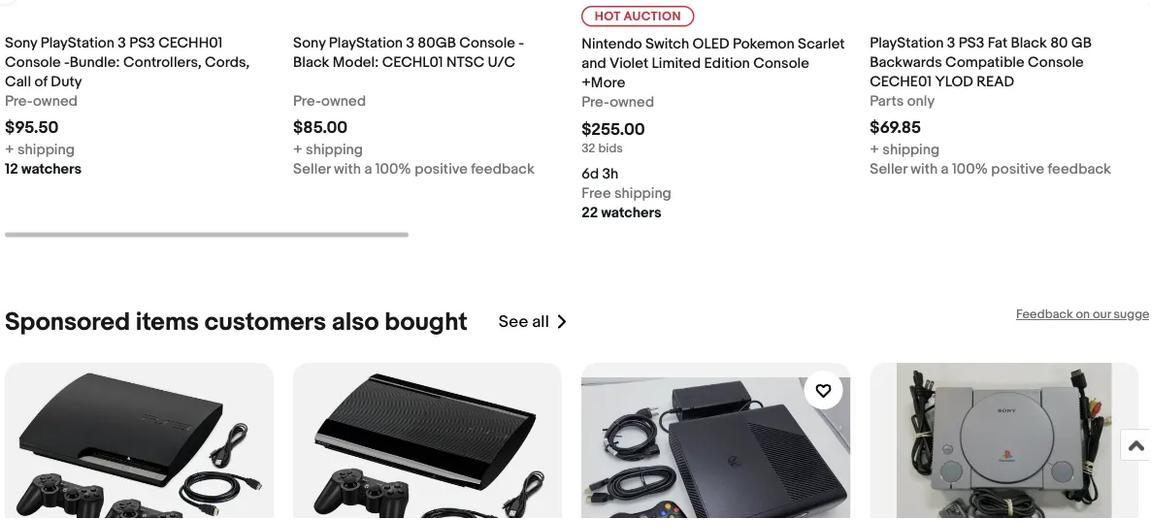 Task type: describe. For each thing, give the bounding box(es) containing it.
black inside 'sony playstation 3 80gb console - black model: cechl01 ntsc u/c'
[[293, 54, 330, 71]]

$85.00 text field
[[293, 119, 348, 139]]

gb
[[1072, 35, 1093, 52]]

violet
[[610, 55, 649, 73]]

22 watchers text field
[[582, 204, 662, 223]]

+ shipping text field
[[293, 140, 363, 160]]

sony for sony playstation 3 80gb console - black model: cechl01 ntsc u/c
[[293, 35, 326, 52]]

32
[[582, 142, 596, 157]]

3 inside the 'playstation 3 ps3 fat black 80 gb backwards compatible console ceche01 ylod read parts only $69.85 + shipping seller with a 100% positive feedback'
[[947, 35, 956, 52]]

watchers inside sony playstation 3 ps3 cechh01 console -bundle: controllers, cords, call of duty pre-owned $95.50 + shipping 12 watchers
[[21, 161, 82, 178]]

+ for $69.85
[[870, 141, 880, 159]]

limited
[[652, 55, 701, 73]]

our
[[1093, 308, 1112, 323]]

parts
[[870, 93, 904, 110]]

also
[[332, 308, 379, 338]]

$69.85
[[870, 119, 922, 139]]

- inside 'sony playstation 3 80gb console - black model: cechl01 ntsc u/c'
[[519, 35, 524, 52]]

+ for $95.50
[[5, 141, 14, 159]]

fat
[[988, 35, 1008, 52]]

of
[[34, 73, 48, 91]]

32 bids text field
[[582, 142, 623, 157]]

playstation inside the 'playstation 3 ps3 fat black 80 gb backwards compatible console ceche01 ylod read parts only $69.85 + shipping seller with a 100% positive feedback'
[[870, 35, 944, 52]]

pre- inside nintendo switch oled pokemon scarlet and violet limited edition console +more pre-owned $255.00 32 bids 6d 3h free shipping 22 watchers
[[582, 94, 610, 112]]

ntsc
[[447, 54, 485, 71]]

call
[[5, 73, 31, 91]]

100% inside pre-owned $85.00 + shipping seller with a 100% positive feedback
[[376, 161, 412, 178]]

Parts only text field
[[870, 92, 935, 111]]

sony playstation 3 80gb console - black model: cechl01 ntsc u/c
[[293, 35, 524, 71]]

shipping inside nintendo switch oled pokemon scarlet and violet limited edition console +more pre-owned $255.00 32 bids 6d 3h free shipping 22 watchers
[[615, 186, 672, 203]]

only
[[908, 93, 935, 110]]

oled
[[693, 36, 730, 54]]

on
[[1076, 308, 1091, 323]]

sugges
[[1114, 308, 1151, 323]]

Seller with a 100% positive feedback text field
[[870, 160, 1112, 179]]

80gb
[[418, 35, 456, 52]]

cords,
[[205, 54, 250, 71]]

see all
[[499, 313, 550, 333]]

u/c
[[488, 54, 516, 71]]

$85.00
[[293, 119, 348, 139]]

positive inside pre-owned $85.00 + shipping seller with a 100% positive feedback
[[415, 161, 468, 178]]

3h
[[603, 166, 619, 184]]

pre- inside pre-owned $85.00 + shipping seller with a 100% positive feedback
[[293, 93, 322, 110]]

6d
[[582, 166, 599, 184]]

seller inside the 'playstation 3 ps3 fat black 80 gb backwards compatible console ceche01 ylod read parts only $69.85 + shipping seller with a 100% positive feedback'
[[870, 161, 908, 178]]

owned inside nintendo switch oled pokemon scarlet and violet limited edition console +more pre-owned $255.00 32 bids 6d 3h free shipping 22 watchers
[[610, 94, 655, 112]]

See all text field
[[499, 313, 550, 333]]

owned inside pre-owned $85.00 + shipping seller with a 100% positive feedback
[[322, 93, 366, 110]]

bought
[[385, 308, 468, 338]]

playstation for sony playstation 3 ps3 cechh01 console -bundle: controllers, cords, call of duty pre-owned $95.50 + shipping 12 watchers
[[41, 35, 115, 52]]

hot auction
[[595, 10, 682, 25]]

with inside the 'playstation 3 ps3 fat black 80 gb backwards compatible console ceche01 ylod read parts only $69.85 + shipping seller with a 100% positive feedback'
[[911, 161, 938, 178]]

compatible
[[946, 54, 1025, 71]]

see all link
[[499, 308, 569, 338]]

see
[[499, 313, 529, 333]]

cechl01
[[382, 54, 443, 71]]

bids
[[599, 142, 623, 157]]

3 for sony playstation 3 80gb console - black model: cechl01 ntsc u/c
[[406, 35, 415, 52]]

playstation for sony playstation 3 80gb console - black model: cechl01 ntsc u/c
[[329, 35, 403, 52]]

100% inside the 'playstation 3 ps3 fat black 80 gb backwards compatible console ceche01 ylod read parts only $69.85 + shipping seller with a 100% positive feedback'
[[953, 161, 989, 178]]

shipping inside pre-owned $85.00 + shipping seller with a 100% positive feedback
[[306, 141, 363, 159]]

12 watchers text field
[[5, 160, 82, 179]]

seller inside pre-owned $85.00 + shipping seller with a 100% positive feedback
[[293, 161, 331, 178]]

console inside sony playstation 3 ps3 cechh01 console -bundle: controllers, cords, call of duty pre-owned $95.50 + shipping 12 watchers
[[5, 54, 61, 71]]

pre-owned text field for $255.00
[[582, 93, 655, 113]]

+ inside pre-owned $85.00 + shipping seller with a 100% positive feedback
[[293, 141, 303, 159]]

22
[[582, 205, 598, 222]]

feedback inside pre-owned $85.00 + shipping seller with a 100% positive feedback
[[471, 161, 535, 178]]



Task type: vqa. For each thing, say whether or not it's contained in the screenshot.
the top '&'
no



Task type: locate. For each thing, give the bounding box(es) containing it.
2 + from the left
[[293, 141, 303, 159]]

sponsored items customers also bought
[[5, 308, 468, 338]]

3 3 from the left
[[947, 35, 956, 52]]

pre-owned text field down +more
[[582, 93, 655, 113]]

seller down + shipping text field
[[293, 161, 331, 178]]

a inside pre-owned $85.00 + shipping seller with a 100% positive feedback
[[365, 161, 372, 178]]

console
[[460, 35, 516, 52], [5, 54, 61, 71], [1028, 54, 1084, 71], [754, 55, 810, 73]]

1 horizontal spatial sony
[[293, 35, 326, 52]]

2 horizontal spatial 3
[[947, 35, 956, 52]]

free
[[582, 186, 611, 203]]

1 horizontal spatial with
[[911, 161, 938, 178]]

1 horizontal spatial 3
[[406, 35, 415, 52]]

$69.85 text field
[[870, 119, 922, 139]]

customers
[[205, 308, 326, 338]]

duty
[[51, 73, 82, 91]]

6d 3h text field
[[582, 165, 619, 185]]

with down + shipping text field
[[334, 161, 361, 178]]

0 horizontal spatial positive
[[415, 161, 468, 178]]

0 horizontal spatial 3
[[118, 35, 126, 52]]

1 horizontal spatial ps3
[[959, 35, 985, 52]]

0 horizontal spatial -
[[64, 54, 70, 71]]

1 horizontal spatial 100%
[[953, 161, 989, 178]]

3 up cechl01
[[406, 35, 415, 52]]

$95.50 text field
[[5, 119, 59, 139]]

- right 80gb
[[519, 35, 524, 52]]

2 horizontal spatial playstation
[[870, 35, 944, 52]]

3
[[118, 35, 126, 52], [406, 35, 415, 52], [947, 35, 956, 52]]

shipping down $69.85 text box
[[883, 141, 940, 159]]

a
[[365, 161, 372, 178], [942, 161, 949, 178]]

0 horizontal spatial ps3
[[129, 35, 155, 52]]

watchers inside nintendo switch oled pokemon scarlet and violet limited edition console +more pre-owned $255.00 32 bids 6d 3h free shipping 22 watchers
[[601, 205, 662, 222]]

2 with from the left
[[911, 161, 938, 178]]

shipping
[[17, 141, 75, 159], [306, 141, 363, 159], [883, 141, 940, 159], [615, 186, 672, 203]]

2 ps3 from the left
[[959, 35, 985, 52]]

1 seller from the left
[[293, 161, 331, 178]]

feedback inside the 'playstation 3 ps3 fat black 80 gb backwards compatible console ceche01 ylod read parts only $69.85 + shipping seller with a 100% positive feedback'
[[1048, 161, 1112, 178]]

positive
[[415, 161, 468, 178], [992, 161, 1045, 178]]

12
[[5, 161, 18, 178]]

playstation inside 'sony playstation 3 80gb console - black model: cechl01 ntsc u/c'
[[329, 35, 403, 52]]

owned
[[33, 93, 78, 110], [322, 93, 366, 110], [610, 94, 655, 112]]

3 playstation from the left
[[870, 35, 944, 52]]

owned up "$255.00"
[[610, 94, 655, 112]]

all
[[532, 313, 550, 333]]

1 + from the left
[[5, 141, 14, 159]]

Seller with a 100% positive feedback text field
[[293, 160, 535, 179]]

pre-
[[5, 93, 33, 110], [293, 93, 322, 110], [582, 94, 610, 112]]

ps3 inside the 'playstation 3 ps3 fat black 80 gb backwards compatible console ceche01 ylod read parts only $69.85 + shipping seller with a 100% positive feedback'
[[959, 35, 985, 52]]

+more
[[582, 75, 626, 92]]

playstation 3 ps3 fat black 80 gb backwards compatible console ceche01 ylod read parts only $69.85 + shipping seller with a 100% positive feedback
[[870, 35, 1112, 178]]

hot
[[595, 10, 621, 25]]

3 inside 'sony playstation 3 80gb console - black model: cechl01 ntsc u/c'
[[406, 35, 415, 52]]

nintendo switch oled pokemon scarlet and violet limited edition console +more pre-owned $255.00 32 bids 6d 3h free shipping 22 watchers
[[582, 36, 845, 222]]

+ down $85.00 text box
[[293, 141, 303, 159]]

cechh01
[[158, 35, 223, 52]]

console up of
[[5, 54, 61, 71]]

auction
[[624, 10, 682, 25]]

1 horizontal spatial watchers
[[601, 205, 662, 222]]

sony up pre-owned text box in the top of the page
[[293, 35, 326, 52]]

1 horizontal spatial positive
[[992, 161, 1045, 178]]

owned up $85.00 text box
[[322, 93, 366, 110]]

sony up call
[[5, 35, 37, 52]]

sony playstation 3 ps3 cechh01 console -bundle: controllers, cords, call of duty pre-owned $95.50 + shipping 12 watchers
[[5, 35, 250, 178]]

ps3 inside sony playstation 3 ps3 cechh01 console -bundle: controllers, cords, call of duty pre-owned $95.50 + shipping 12 watchers
[[129, 35, 155, 52]]

shipping up 22 watchers text box
[[615, 186, 672, 203]]

+ shipping text field
[[5, 140, 75, 160], [870, 140, 940, 160]]

playstation
[[41, 35, 115, 52], [329, 35, 403, 52], [870, 35, 944, 52]]

ps3
[[129, 35, 155, 52], [959, 35, 985, 52]]

Pre-owned text field
[[5, 92, 78, 111], [582, 93, 655, 113]]

pre-owned text field for $95.50
[[5, 92, 78, 111]]

shipping down $85.00 text box
[[306, 141, 363, 159]]

1 vertical spatial -
[[64, 54, 70, 71]]

+ up 12
[[5, 141, 14, 159]]

1 vertical spatial watchers
[[601, 205, 662, 222]]

1 horizontal spatial a
[[942, 161, 949, 178]]

pre- down +more
[[582, 94, 610, 112]]

ceche01
[[870, 73, 932, 91]]

console down pokemon
[[754, 55, 810, 73]]

with
[[334, 161, 361, 178], [911, 161, 938, 178]]

Free shipping text field
[[582, 185, 672, 204]]

1 horizontal spatial pre-
[[293, 93, 322, 110]]

Pre-owned text field
[[293, 92, 366, 111]]

3 up ylod
[[947, 35, 956, 52]]

- up duty
[[64, 54, 70, 71]]

$95.50
[[5, 119, 59, 139]]

positive inside the 'playstation 3 ps3 fat black 80 gb backwards compatible console ceche01 ylod read parts only $69.85 + shipping seller with a 100% positive feedback'
[[992, 161, 1045, 178]]

a inside the 'playstation 3 ps3 fat black 80 gb backwards compatible console ceche01 ylod read parts only $69.85 + shipping seller with a 100% positive feedback'
[[942, 161, 949, 178]]

0 horizontal spatial seller
[[293, 161, 331, 178]]

1 positive from the left
[[415, 161, 468, 178]]

scarlet
[[798, 36, 845, 54]]

1 horizontal spatial owned
[[322, 93, 366, 110]]

$255.00
[[582, 120, 645, 140]]

1 100% from the left
[[376, 161, 412, 178]]

0 horizontal spatial sony
[[5, 35, 37, 52]]

2 sony from the left
[[293, 35, 326, 52]]

sony inside sony playstation 3 ps3 cechh01 console -bundle: controllers, cords, call of duty pre-owned $95.50 + shipping 12 watchers
[[5, 35, 37, 52]]

0 horizontal spatial black
[[293, 54, 330, 71]]

1 horizontal spatial playstation
[[329, 35, 403, 52]]

model:
[[333, 54, 379, 71]]

0 horizontal spatial playstation
[[41, 35, 115, 52]]

owned inside sony playstation 3 ps3 cechh01 console -bundle: controllers, cords, call of duty pre-owned $95.50 + shipping 12 watchers
[[33, 93, 78, 110]]

+ shipping text field down $95.50 text field
[[5, 140, 75, 160]]

2 horizontal spatial +
[[870, 141, 880, 159]]

with inside pre-owned $85.00 + shipping seller with a 100% positive feedback
[[334, 161, 361, 178]]

playstation up model:
[[329, 35, 403, 52]]

-
[[519, 35, 524, 52], [64, 54, 70, 71]]

+
[[5, 141, 14, 159], [293, 141, 303, 159], [870, 141, 880, 159]]

1 ps3 from the left
[[129, 35, 155, 52]]

0 horizontal spatial + shipping text field
[[5, 140, 75, 160]]

sony inside 'sony playstation 3 80gb console - black model: cechl01 ntsc u/c'
[[293, 35, 326, 52]]

read
[[977, 73, 1015, 91]]

watchers right 12
[[21, 161, 82, 178]]

feedback
[[1017, 308, 1074, 323]]

sony
[[5, 35, 37, 52], [293, 35, 326, 52]]

2 + shipping text field from the left
[[870, 140, 940, 160]]

0 horizontal spatial feedback
[[471, 161, 535, 178]]

100%
[[376, 161, 412, 178], [953, 161, 989, 178]]

pokemon
[[733, 36, 795, 54]]

2 horizontal spatial owned
[[610, 94, 655, 112]]

2 a from the left
[[942, 161, 949, 178]]

controllers,
[[123, 54, 202, 71]]

1 vertical spatial black
[[293, 54, 330, 71]]

watchers
[[21, 161, 82, 178], [601, 205, 662, 222]]

console up u/c at the top of the page
[[460, 35, 516, 52]]

console inside the 'playstation 3 ps3 fat black 80 gb backwards compatible console ceche01 ylod read parts only $69.85 + shipping seller with a 100% positive feedback'
[[1028, 54, 1084, 71]]

feedback on our sugges link
[[1017, 308, 1151, 323]]

80
[[1051, 35, 1069, 52]]

shipping inside sony playstation 3 ps3 cechh01 console -bundle: controllers, cords, call of duty pre-owned $95.50 + shipping 12 watchers
[[17, 141, 75, 159]]

playstation up bundle:
[[41, 35, 115, 52]]

and
[[582, 55, 606, 73]]

2 feedback from the left
[[1048, 161, 1112, 178]]

switch
[[646, 36, 690, 54]]

0 vertical spatial -
[[519, 35, 524, 52]]

0 horizontal spatial with
[[334, 161, 361, 178]]

bundle:
[[70, 54, 120, 71]]

1 sony from the left
[[5, 35, 37, 52]]

owned down duty
[[33, 93, 78, 110]]

1 a from the left
[[365, 161, 372, 178]]

pre- down call
[[5, 93, 33, 110]]

0 horizontal spatial watchers
[[21, 161, 82, 178]]

0 horizontal spatial +
[[5, 141, 14, 159]]

watchers down the free shipping text box
[[601, 205, 662, 222]]

edition
[[704, 55, 750, 73]]

0 horizontal spatial 100%
[[376, 161, 412, 178]]

black up pre-owned text box in the top of the page
[[293, 54, 330, 71]]

playstation inside sony playstation 3 ps3 cechh01 console -bundle: controllers, cords, call of duty pre-owned $95.50 + shipping 12 watchers
[[41, 35, 115, 52]]

shipping inside the 'playstation 3 ps3 fat black 80 gb backwards compatible console ceche01 ylod read parts only $69.85 + shipping seller with a 100% positive feedback'
[[883, 141, 940, 159]]

- inside sony playstation 3 ps3 cechh01 console -bundle: controllers, cords, call of duty pre-owned $95.50 + shipping 12 watchers
[[64, 54, 70, 71]]

+ inside sony playstation 3 ps3 cechh01 console -bundle: controllers, cords, call of duty pre-owned $95.50 + shipping 12 watchers
[[5, 141, 14, 159]]

2 seller from the left
[[870, 161, 908, 178]]

with down $69.85 text box
[[911, 161, 938, 178]]

+ shipping text field for $95.50
[[5, 140, 75, 160]]

black inside the 'playstation 3 ps3 fat black 80 gb backwards compatible console ceche01 ylod read parts only $69.85 + shipping seller with a 100% positive feedback'
[[1011, 35, 1048, 52]]

2 100% from the left
[[953, 161, 989, 178]]

black
[[1011, 35, 1048, 52], [293, 54, 330, 71]]

1 horizontal spatial + shipping text field
[[870, 140, 940, 160]]

2 3 from the left
[[406, 35, 415, 52]]

3 + from the left
[[870, 141, 880, 159]]

3 inside sony playstation 3 ps3 cechh01 console -bundle: controllers, cords, call of duty pre-owned $95.50 + shipping 12 watchers
[[118, 35, 126, 52]]

pre-owned text field down of
[[5, 92, 78, 111]]

feedback on our sugges
[[1017, 308, 1151, 323]]

pre-owned $85.00 + shipping seller with a 100% positive feedback
[[293, 93, 535, 178]]

seller down $69.85
[[870, 161, 908, 178]]

1 horizontal spatial pre-owned text field
[[582, 93, 655, 113]]

1 playstation from the left
[[41, 35, 115, 52]]

0 horizontal spatial a
[[365, 161, 372, 178]]

pre- inside sony playstation 3 ps3 cechh01 console -bundle: controllers, cords, call of duty pre-owned $95.50 + shipping 12 watchers
[[5, 93, 33, 110]]

1 + shipping text field from the left
[[5, 140, 75, 160]]

1 horizontal spatial seller
[[870, 161, 908, 178]]

backwards
[[870, 54, 943, 71]]

ps3 up compatible
[[959, 35, 985, 52]]

0 vertical spatial watchers
[[21, 161, 82, 178]]

black left 80
[[1011, 35, 1048, 52]]

+ down $69.85
[[870, 141, 880, 159]]

pre- up $85.00
[[293, 93, 322, 110]]

shipping up 12 watchers text field
[[17, 141, 75, 159]]

1 feedback from the left
[[471, 161, 535, 178]]

2 positive from the left
[[992, 161, 1045, 178]]

0 vertical spatial black
[[1011, 35, 1048, 52]]

sony for sony playstation 3 ps3 cechh01 console -bundle: controllers, cords, call of duty pre-owned $95.50 + shipping 12 watchers
[[5, 35, 37, 52]]

2 playstation from the left
[[329, 35, 403, 52]]

console down 80
[[1028, 54, 1084, 71]]

$255.00 text field
[[582, 120, 645, 140]]

console inside nintendo switch oled pokemon scarlet and violet limited edition console +more pre-owned $255.00 32 bids 6d 3h free shipping 22 watchers
[[754, 55, 810, 73]]

1 horizontal spatial feedback
[[1048, 161, 1112, 178]]

1 horizontal spatial -
[[519, 35, 524, 52]]

2 horizontal spatial pre-
[[582, 94, 610, 112]]

0 horizontal spatial pre-
[[5, 93, 33, 110]]

1 horizontal spatial +
[[293, 141, 303, 159]]

sponsored
[[5, 308, 130, 338]]

+ shipping text field for $69.85
[[870, 140, 940, 160]]

+ inside the 'playstation 3 ps3 fat black 80 gb backwards compatible console ceche01 ylod read parts only $69.85 + shipping seller with a 100% positive feedback'
[[870, 141, 880, 159]]

0 horizontal spatial owned
[[33, 93, 78, 110]]

feedback
[[471, 161, 535, 178], [1048, 161, 1112, 178]]

ps3 up controllers,
[[129, 35, 155, 52]]

0 horizontal spatial pre-owned text field
[[5, 92, 78, 111]]

3 up bundle:
[[118, 35, 126, 52]]

+ shipping text field down $69.85 text box
[[870, 140, 940, 160]]

console inside 'sony playstation 3 80gb console - black model: cechl01 ntsc u/c'
[[460, 35, 516, 52]]

3 for sony playstation 3 ps3 cechh01 console -bundle: controllers, cords, call of duty pre-owned $95.50 + shipping 12 watchers
[[118, 35, 126, 52]]

seller
[[293, 161, 331, 178], [870, 161, 908, 178]]

ylod
[[935, 73, 974, 91]]

playstation up backwards
[[870, 35, 944, 52]]

nintendo
[[582, 36, 642, 54]]

1 3 from the left
[[118, 35, 126, 52]]

items
[[136, 308, 199, 338]]

1 with from the left
[[334, 161, 361, 178]]

1 horizontal spatial black
[[1011, 35, 1048, 52]]



